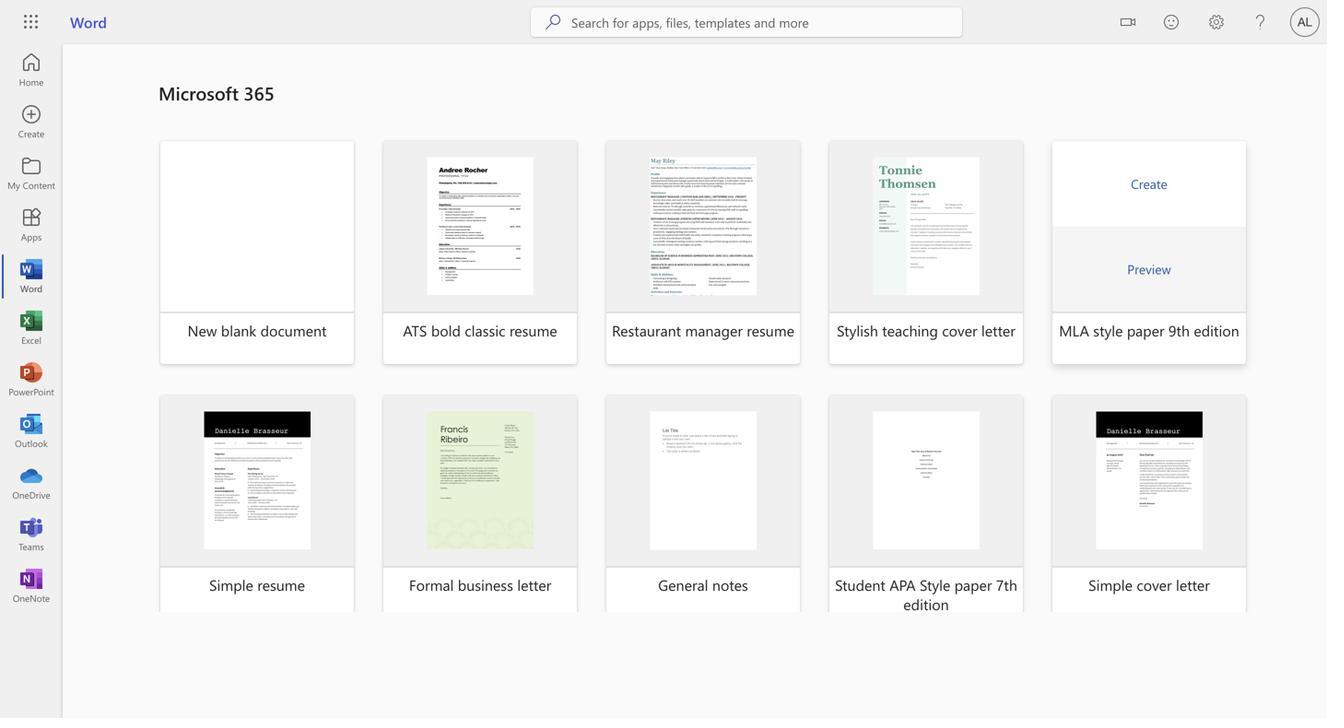 Task type: locate. For each thing, give the bounding box(es) containing it.
create image
[[22, 112, 41, 131]]

paper left 7th
[[955, 575, 993, 595]]

1 vertical spatial cover
[[1137, 575, 1172, 595]]

letter for formal business letter
[[518, 575, 552, 595]]

1 horizontal spatial edition
[[1194, 320, 1240, 340]]

preview for teaching
[[905, 260, 949, 277]]

2 horizontal spatial resume
[[747, 320, 795, 340]]

0 horizontal spatial paper
[[955, 575, 993, 595]]

cover
[[943, 320, 978, 340], [1137, 575, 1172, 595]]

preview up simple resume
[[235, 515, 279, 532]]

1 vertical spatial paper
[[955, 575, 993, 595]]

1 horizontal spatial paper
[[1128, 320, 1165, 340]]

bold
[[431, 320, 461, 340]]

preview for bold
[[459, 260, 502, 277]]

apa
[[890, 575, 916, 595]]

preview up formal business letter
[[459, 515, 502, 532]]

general notes
[[659, 575, 749, 595]]

onedrive image
[[22, 474, 41, 492]]

1 vertical spatial edition
[[904, 594, 949, 614]]

simple resume
[[209, 575, 305, 595]]


[[1121, 15, 1136, 30]]

edition right student
[[904, 594, 949, 614]]

al button
[[1284, 0, 1328, 44]]

preview
[[459, 260, 502, 277], [682, 260, 725, 277], [905, 260, 949, 277], [1128, 260, 1172, 277], [235, 515, 279, 532], [459, 515, 502, 532]]

formal
[[409, 575, 454, 595]]

preview for style
[[1128, 260, 1172, 277]]

restaurant manager resume
[[612, 320, 795, 340]]

0 horizontal spatial edition
[[904, 594, 949, 614]]

navigation inside "microsoft 365" application
[[0, 44, 63, 612]]

paper left "9th"
[[1128, 320, 1165, 340]]

 button
[[1106, 0, 1151, 47]]

stylish teaching cover letter
[[837, 320, 1016, 340]]

paper inside student apa style paper 7th edition
[[955, 575, 993, 595]]

create for resume
[[239, 429, 276, 447]]

create
[[462, 175, 499, 192], [685, 175, 722, 192], [908, 175, 945, 192], [1131, 175, 1168, 192], [239, 429, 276, 447], [462, 429, 499, 447], [685, 429, 722, 447], [1131, 429, 1168, 447]]

1 horizontal spatial letter
[[982, 320, 1016, 340]]

mla style paper 9th edition
[[1060, 320, 1240, 340]]

word banner
[[0, 0, 1328, 47]]

formal business letter
[[409, 575, 552, 595]]

0 horizontal spatial letter
[[518, 575, 552, 595]]

home image
[[22, 61, 41, 79]]

stylish
[[837, 320, 879, 340]]

student
[[835, 575, 886, 595]]

navigation
[[0, 44, 63, 612]]

None search field
[[531, 7, 963, 37]]

edition right "9th"
[[1194, 320, 1240, 340]]

manager
[[686, 320, 743, 340]]

word
[[70, 12, 107, 32]]

onenote image
[[22, 577, 41, 596]]

paper
[[1128, 320, 1165, 340], [955, 575, 993, 595]]

preview up restaurant manager resume
[[682, 260, 725, 277]]

0 horizontal spatial simple
[[209, 575, 253, 595]]

preview up stylish teaching cover letter
[[905, 260, 949, 277]]

resume
[[510, 320, 557, 340], [747, 320, 795, 340], [257, 575, 305, 595]]

simple cover letter
[[1089, 575, 1211, 595]]

simple for simple cover letter
[[1089, 575, 1133, 595]]

document
[[261, 320, 327, 340]]

1 horizontal spatial simple
[[1089, 575, 1133, 595]]

microsoft 365 heading
[[159, 75, 1269, 139]]

create for teaching
[[908, 175, 945, 192]]

create for cover
[[1131, 429, 1168, 447]]

microsoft 365 application
[[0, 44, 1328, 718]]

excel image
[[22, 319, 41, 337]]

general
[[659, 575, 709, 595]]

preview up ats bold classic resume
[[459, 260, 502, 277]]

0 vertical spatial edition
[[1194, 320, 1240, 340]]

create for manager
[[685, 175, 722, 192]]

simple
[[209, 575, 253, 595], [1089, 575, 1133, 595]]

blank
[[221, 320, 257, 340]]

notes
[[713, 575, 749, 595]]

microsoft
[[159, 81, 239, 105]]

1 horizontal spatial cover
[[1137, 575, 1172, 595]]

9th
[[1169, 320, 1190, 340]]

letter
[[982, 320, 1016, 340], [518, 575, 552, 595], [1177, 575, 1211, 595]]

0 horizontal spatial cover
[[943, 320, 978, 340]]

1 simple from the left
[[209, 575, 253, 595]]

2 horizontal spatial letter
[[1177, 575, 1211, 595]]

365
[[244, 81, 275, 105]]

preview for resume
[[235, 515, 279, 532]]

business
[[458, 575, 513, 595]]

0 horizontal spatial resume
[[257, 575, 305, 595]]

preview up mla style paper 9th edition
[[1128, 260, 1172, 277]]

2 simple from the left
[[1089, 575, 1133, 595]]

edition
[[1194, 320, 1240, 340], [904, 594, 949, 614]]

new
[[188, 320, 217, 340]]



Task type: vqa. For each thing, say whether or not it's contained in the screenshot.
Get started with OneDrive image
no



Task type: describe. For each thing, give the bounding box(es) containing it.
ats bold classic resume
[[403, 320, 557, 340]]

Search box. Suggestions appear as you type. search field
[[572, 7, 963, 37]]

word image
[[22, 267, 41, 286]]

powerpoint image
[[22, 371, 41, 389]]

al
[[1298, 15, 1313, 29]]

my content image
[[22, 164, 41, 183]]

0 vertical spatial cover
[[943, 320, 978, 340]]

mla
[[1060, 320, 1090, 340]]

teaching
[[883, 320, 939, 340]]

create for style
[[1131, 175, 1168, 192]]

apps image
[[22, 216, 41, 234]]

simple for simple resume
[[209, 575, 253, 595]]

7th
[[997, 575, 1018, 595]]

create for bold
[[462, 175, 499, 192]]

teams image
[[22, 526, 41, 544]]

preview for business
[[459, 515, 502, 532]]

create for notes
[[685, 429, 722, 447]]

restaurant
[[612, 320, 681, 340]]

1 horizontal spatial resume
[[510, 320, 557, 340]]

new blank document
[[188, 320, 327, 340]]

style
[[1094, 320, 1124, 340]]

student apa style paper 7th edition
[[835, 575, 1018, 614]]

outlook image
[[22, 422, 41, 441]]

edition inside student apa style paper 7th edition
[[904, 594, 949, 614]]

letter for simple cover letter
[[1177, 575, 1211, 595]]

microsoft 365
[[159, 81, 275, 105]]

create for business
[[462, 429, 499, 447]]

microsoft 365 main content
[[63, 44, 1328, 718]]

style
[[920, 575, 951, 595]]

ats
[[403, 320, 427, 340]]

0 vertical spatial paper
[[1128, 320, 1165, 340]]

classic
[[465, 320, 506, 340]]

preview for manager
[[682, 260, 725, 277]]



